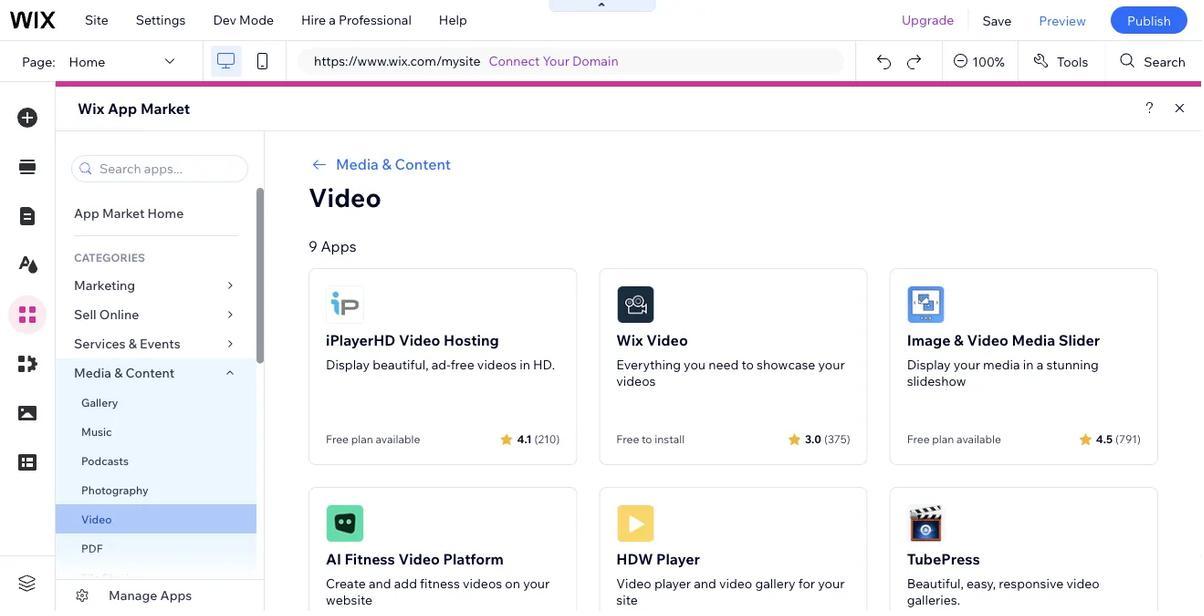 Task type: locate. For each thing, give the bounding box(es) containing it.
image & video media slider display your media in a stunning slideshow
[[908, 332, 1101, 390]]

ai fitness video platform logo image
[[326, 505, 364, 543]]

video up media at the bottom right of page
[[968, 332, 1009, 350]]

1 horizontal spatial to
[[742, 357, 754, 373]]

wix inside "wix video everything you need to showcase your videos"
[[617, 332, 644, 350]]

search button
[[1106, 41, 1203, 81]]

1 in from the left
[[520, 357, 531, 373]]

1 vertical spatial media & content link
[[56, 359, 257, 388]]

1 horizontal spatial available
[[957, 433, 1002, 447]]

and inside hdw player video player and video gallery for your site
[[694, 576, 717, 592]]

1 free plan available from the left
[[326, 433, 420, 447]]

video inside hdw player video player and video gallery for your site
[[617, 576, 652, 592]]

video up site
[[617, 576, 652, 592]]

0 horizontal spatial in
[[520, 357, 531, 373]]

your
[[543, 53, 570, 69]]

file sharing
[[81, 571, 142, 585]]

in inside iplayerhd video hosting display beautiful, ad-free videos in hd.
[[520, 357, 531, 373]]

0 horizontal spatial wix
[[78, 100, 104, 118]]

0 vertical spatial app
[[108, 100, 137, 118]]

2 vertical spatial videos
[[463, 576, 502, 592]]

0 horizontal spatial apps
[[160, 588, 192, 604]]

a inside image & video media slider display your media in a stunning slideshow
[[1037, 357, 1044, 373]]

hdw player logo image
[[617, 505, 655, 543]]

iplayerhd video hosting logo image
[[326, 286, 364, 324]]

1 horizontal spatial content
[[395, 155, 451, 174]]

apps for manage apps
[[160, 588, 192, 604]]

2 available from the left
[[957, 433, 1002, 447]]

0 vertical spatial to
[[742, 357, 754, 373]]

1 horizontal spatial free
[[617, 433, 640, 447]]

3 free from the left
[[908, 433, 930, 447]]

1 horizontal spatial free plan available
[[908, 433, 1002, 447]]

wix up everything
[[617, 332, 644, 350]]

to inside "wix video everything you need to showcase your videos"
[[742, 357, 754, 373]]

and inside ai fitness video platform create and add fitness videos on your website
[[369, 576, 391, 592]]

market up categories
[[102, 205, 145, 221]]

online
[[99, 307, 139, 323]]

available down slideshow
[[957, 433, 1002, 447]]

1 vertical spatial apps
[[160, 588, 192, 604]]

your right for
[[819, 576, 845, 592]]

0 horizontal spatial free
[[326, 433, 349, 447]]

1 available from the left
[[376, 433, 420, 447]]

media inside image & video media slider display your media in a stunning slideshow
[[1012, 332, 1056, 350]]

in right media at the bottom right of page
[[1024, 357, 1034, 373]]

hire a professional
[[301, 12, 412, 28]]

on
[[505, 576, 521, 592]]

1 vertical spatial wix
[[617, 332, 644, 350]]

and left add
[[369, 576, 391, 592]]

0 horizontal spatial home
[[69, 53, 105, 69]]

media up the 9 apps
[[336, 155, 379, 174]]

0 horizontal spatial free plan available
[[326, 433, 420, 447]]

1 vertical spatial to
[[642, 433, 653, 447]]

wix for wix video everything you need to showcase your videos
[[617, 332, 644, 350]]

tubepress logo image
[[908, 505, 946, 543]]

tools
[[1057, 53, 1089, 69]]

2 video from the left
[[1067, 576, 1100, 592]]

app market home
[[74, 205, 184, 221]]

1 horizontal spatial plan
[[933, 433, 955, 447]]

video inside ai fitness video platform create and add fitness videos on your website
[[399, 551, 440, 569]]

media & content
[[336, 155, 451, 174], [74, 365, 175, 381]]

services
[[74, 336, 126, 352]]

0 horizontal spatial media & content
[[74, 365, 175, 381]]

apps
[[321, 237, 357, 256], [160, 588, 192, 604]]

dev mode
[[213, 12, 274, 28]]

apps for 9 apps
[[321, 237, 357, 256]]

videos
[[478, 357, 517, 373], [617, 374, 656, 390], [463, 576, 502, 592]]

manage apps
[[109, 588, 192, 604]]

free for iplayerhd video hosting
[[326, 433, 349, 447]]

free left install
[[617, 433, 640, 447]]

1 display from the left
[[326, 357, 370, 373]]

0 horizontal spatial available
[[376, 433, 420, 447]]

free up ai fitness video platform logo
[[326, 433, 349, 447]]

1 horizontal spatial app
[[108, 100, 137, 118]]

2 horizontal spatial free
[[908, 433, 930, 447]]

1 horizontal spatial wix
[[617, 332, 644, 350]]

videos for wix video
[[617, 374, 656, 390]]

video up beautiful, at the bottom
[[399, 332, 441, 350]]

display
[[326, 357, 370, 373], [908, 357, 951, 373]]

1 horizontal spatial media
[[336, 155, 379, 174]]

in left hd.
[[520, 357, 531, 373]]

1 vertical spatial home
[[148, 205, 184, 221]]

2 vertical spatial media
[[74, 365, 111, 381]]

0 vertical spatial media & content
[[336, 155, 451, 174]]

Search apps... field
[[94, 156, 242, 182]]

0 vertical spatial media & content link
[[309, 153, 1159, 175]]

sharing
[[102, 571, 142, 585]]

4.5
[[1097, 432, 1113, 446]]

wix down site
[[78, 100, 104, 118]]

dev
[[213, 12, 237, 28]]

0 horizontal spatial plan
[[351, 433, 373, 447]]

1 horizontal spatial and
[[694, 576, 717, 592]]

a right hire
[[329, 12, 336, 28]]

free plan available for media
[[908, 433, 1002, 447]]

video link
[[56, 505, 257, 534]]

in for hosting
[[520, 357, 531, 373]]

0 vertical spatial a
[[329, 12, 336, 28]]

1 free from the left
[[326, 433, 349, 447]]

publish
[[1128, 12, 1172, 28]]

2 free from the left
[[617, 433, 640, 447]]

need
[[709, 357, 739, 373]]

1 horizontal spatial display
[[908, 357, 951, 373]]

hdw
[[617, 551, 653, 569]]

videos inside iplayerhd video hosting display beautiful, ad-free videos in hd.
[[478, 357, 517, 373]]

free down slideshow
[[908, 433, 930, 447]]

plan down slideshow
[[933, 433, 955, 447]]

video up the 9 apps
[[309, 181, 381, 213]]

0 horizontal spatial and
[[369, 576, 391, 592]]

your up slideshow
[[954, 357, 981, 373]]

preview button
[[1026, 0, 1100, 40]]

a left stunning
[[1037, 357, 1044, 373]]

media up media at the bottom right of page
[[1012, 332, 1056, 350]]

media & content link
[[309, 153, 1159, 175], [56, 359, 257, 388]]

2 display from the left
[[908, 357, 951, 373]]

1 horizontal spatial a
[[1037, 357, 1044, 373]]

app up search apps... field
[[108, 100, 137, 118]]

in
[[520, 357, 531, 373], [1024, 357, 1034, 373]]

0 vertical spatial market
[[141, 100, 190, 118]]

in inside image & video media slider display your media in a stunning slideshow
[[1024, 357, 1034, 373]]

0 horizontal spatial to
[[642, 433, 653, 447]]

photography link
[[56, 476, 257, 505]]

2 plan from the left
[[933, 433, 955, 447]]

0 vertical spatial videos
[[478, 357, 517, 373]]

0 vertical spatial wix
[[78, 100, 104, 118]]

2 and from the left
[[694, 576, 717, 592]]

app inside 'link'
[[74, 205, 99, 221]]

media
[[984, 357, 1021, 373]]

display inside image & video media slider display your media in a stunning slideshow
[[908, 357, 951, 373]]

9 apps
[[309, 237, 357, 256]]

1 video from the left
[[720, 576, 753, 592]]

0 vertical spatial media
[[336, 155, 379, 174]]

display up slideshow
[[908, 357, 951, 373]]

a
[[329, 12, 336, 28], [1037, 357, 1044, 373]]

to left install
[[642, 433, 653, 447]]

app
[[108, 100, 137, 118], [74, 205, 99, 221]]

available down beautiful, at the bottom
[[376, 433, 420, 447]]

1 horizontal spatial home
[[148, 205, 184, 221]]

home down site
[[69, 53, 105, 69]]

free plan available down slideshow
[[908, 433, 1002, 447]]

1 horizontal spatial apps
[[321, 237, 357, 256]]

settings
[[136, 12, 186, 28]]

plan down beautiful, at the bottom
[[351, 433, 373, 447]]

iplayerhd
[[326, 332, 396, 350]]

1 vertical spatial media
[[1012, 332, 1056, 350]]

videos down platform
[[463, 576, 502, 592]]

professional
[[339, 12, 412, 28]]

easy,
[[967, 576, 996, 592]]

free plan available for display
[[326, 433, 420, 447]]

free
[[326, 433, 349, 447], [617, 433, 640, 447], [908, 433, 930, 447]]

to
[[742, 357, 754, 373], [642, 433, 653, 447]]

display down iplayerhd on the left of the page
[[326, 357, 370, 373]]

app up categories
[[74, 205, 99, 221]]

home
[[69, 53, 105, 69], [148, 205, 184, 221]]

1 vertical spatial market
[[102, 205, 145, 221]]

ai fitness video platform create and add fitness videos on your website
[[326, 551, 550, 609]]

home down search apps... field
[[148, 205, 184, 221]]

1 vertical spatial content
[[126, 365, 175, 381]]

and right player
[[694, 576, 717, 592]]

1 vertical spatial app
[[74, 205, 99, 221]]

categories
[[74, 251, 145, 264]]

1 vertical spatial a
[[1037, 357, 1044, 373]]

available for media
[[957, 433, 1002, 447]]

media down services
[[74, 365, 111, 381]]

podcasts link
[[56, 447, 257, 476]]

free plan available down beautiful, at the bottom
[[326, 433, 420, 447]]

2 horizontal spatial media
[[1012, 332, 1056, 350]]

your right on
[[523, 576, 550, 592]]

videos inside "wix video everything you need to showcase your videos"
[[617, 374, 656, 390]]

video
[[720, 576, 753, 592], [1067, 576, 1100, 592]]

0 horizontal spatial app
[[74, 205, 99, 221]]

0 horizontal spatial video
[[720, 576, 753, 592]]

player
[[655, 576, 691, 592]]

0 horizontal spatial display
[[326, 357, 370, 373]]

apps right manage at the left of the page
[[160, 588, 192, 604]]

2 in from the left
[[1024, 357, 1034, 373]]

sell online
[[74, 307, 139, 323]]

app market home link
[[56, 199, 257, 228]]

slideshow
[[908, 374, 967, 390]]

videos for ai fitness video platform
[[463, 576, 502, 592]]

videos down everything
[[617, 374, 656, 390]]

2 free plan available from the left
[[908, 433, 1002, 447]]

1 plan from the left
[[351, 433, 373, 447]]

hd.
[[533, 357, 555, 373]]

video right responsive
[[1067, 576, 1100, 592]]

install
[[655, 433, 685, 447]]

video left gallery
[[720, 576, 753, 592]]

1 and from the left
[[369, 576, 391, 592]]

your
[[819, 357, 845, 373], [954, 357, 981, 373], [523, 576, 550, 592], [819, 576, 845, 592]]

hosting
[[444, 332, 499, 350]]

wix video everything you need to showcase your videos
[[617, 332, 845, 390]]

1 vertical spatial videos
[[617, 374, 656, 390]]

video up everything
[[647, 332, 688, 350]]

for
[[799, 576, 816, 592]]

0 vertical spatial home
[[69, 53, 105, 69]]

1 horizontal spatial video
[[1067, 576, 1100, 592]]

content
[[395, 155, 451, 174], [126, 365, 175, 381]]

apps inside button
[[160, 588, 192, 604]]

wix
[[78, 100, 104, 118], [617, 332, 644, 350]]

video up pdf at the bottom left of the page
[[81, 513, 112, 527]]

0 vertical spatial content
[[395, 155, 451, 174]]

and
[[369, 576, 391, 592], [694, 576, 717, 592]]

tools button
[[1019, 41, 1105, 81]]

to right the "need"
[[742, 357, 754, 373]]

your right showcase
[[819, 357, 845, 373]]

videos right the free
[[478, 357, 517, 373]]

media
[[336, 155, 379, 174], [1012, 332, 1056, 350], [74, 365, 111, 381]]

video up add
[[399, 551, 440, 569]]

0 vertical spatial apps
[[321, 237, 357, 256]]

services & events
[[74, 336, 181, 352]]

100% button
[[944, 41, 1018, 81]]

market up search apps... field
[[141, 100, 190, 118]]

wix app market
[[78, 100, 190, 118]]

responsive
[[999, 576, 1064, 592]]

videos inside ai fitness video platform create and add fitness videos on your website
[[463, 576, 502, 592]]

1 horizontal spatial in
[[1024, 357, 1034, 373]]

apps right 9
[[321, 237, 357, 256]]

gallery
[[81, 396, 118, 410]]



Task type: describe. For each thing, give the bounding box(es) containing it.
home inside 'link'
[[148, 205, 184, 221]]

4.1
[[517, 432, 532, 446]]

gallery
[[756, 576, 796, 592]]

fitness
[[345, 551, 395, 569]]

mode
[[239, 12, 274, 28]]

save button
[[969, 0, 1026, 40]]

sell online link
[[56, 300, 257, 330]]

manage apps button
[[56, 581, 264, 612]]

domain
[[573, 53, 619, 69]]

available for display
[[376, 433, 420, 447]]

free to install
[[617, 433, 685, 447]]

tubepress beautiful, easy, responsive video galleries.
[[908, 551, 1100, 609]]

sell
[[74, 307, 96, 323]]

upgrade
[[902, 12, 955, 28]]

(791)
[[1116, 432, 1142, 446]]

add
[[394, 576, 417, 592]]

video inside "tubepress beautiful, easy, responsive video galleries."
[[1067, 576, 1100, 592]]

marketing
[[74, 278, 135, 294]]

9
[[309, 237, 318, 256]]

platform
[[443, 551, 504, 569]]

your inside hdw player video player and video gallery for your site
[[819, 576, 845, 592]]

plan for display
[[351, 433, 373, 447]]

connect
[[489, 53, 540, 69]]

marketing link
[[56, 271, 257, 300]]

https://www.wix.com/mysite
[[314, 53, 481, 69]]

(375)
[[825, 432, 851, 446]]

0 horizontal spatial a
[[329, 12, 336, 28]]

wix video logo image
[[617, 286, 655, 324]]

& inside image & video media slider display your media in a stunning slideshow
[[954, 332, 964, 350]]

3.0
[[805, 432, 822, 446]]

free for image & video media slider
[[908, 433, 930, 447]]

player
[[657, 551, 700, 569]]

4.1 (210)
[[517, 432, 560, 446]]

help
[[439, 12, 467, 28]]

you
[[684, 357, 706, 373]]

website
[[326, 593, 373, 609]]

galleries.
[[908, 593, 961, 609]]

stunning
[[1047, 357, 1099, 373]]

0 horizontal spatial content
[[126, 365, 175, 381]]

gallery link
[[56, 388, 257, 417]]

music
[[81, 425, 112, 439]]

plan for media
[[933, 433, 955, 447]]

image & video media slider logo image
[[908, 286, 946, 324]]

slider
[[1059, 332, 1101, 350]]

video inside "wix video everything you need to showcase your videos"
[[647, 332, 688, 350]]

1 horizontal spatial media & content
[[336, 155, 451, 174]]

market inside 'link'
[[102, 205, 145, 221]]

your inside "wix video everything you need to showcase your videos"
[[819, 357, 845, 373]]

music link
[[56, 417, 257, 447]]

create
[[326, 576, 366, 592]]

site
[[85, 12, 109, 28]]

hdw player video player and video gallery for your site
[[617, 551, 845, 609]]

save
[[983, 12, 1012, 28]]

iplayerhd video hosting display beautiful, ad-free videos in hd.
[[326, 332, 555, 373]]

3.0 (375)
[[805, 432, 851, 446]]

file sharing link
[[56, 563, 257, 593]]

your inside image & video media slider display your media in a stunning slideshow
[[954, 357, 981, 373]]

100%
[[973, 53, 1005, 69]]

ai
[[326, 551, 342, 569]]

video inside iplayerhd video hosting display beautiful, ad-free videos in hd.
[[399, 332, 441, 350]]

beautiful,
[[373, 357, 429, 373]]

publish button
[[1111, 6, 1188, 34]]

https://www.wix.com/mysite connect your domain
[[314, 53, 619, 69]]

video inside image & video media slider display your media in a stunning slideshow
[[968, 332, 1009, 350]]

everything
[[617, 357, 681, 373]]

1 vertical spatial media & content
[[74, 365, 175, 381]]

0 horizontal spatial media & content link
[[56, 359, 257, 388]]

ad-
[[432, 357, 451, 373]]

free for wix video
[[617, 433, 640, 447]]

image
[[908, 332, 951, 350]]

showcase
[[757, 357, 816, 373]]

4.5 (791)
[[1097, 432, 1142, 446]]

hire
[[301, 12, 326, 28]]

your inside ai fitness video platform create and add fitness videos on your website
[[523, 576, 550, 592]]

video inside hdw player video player and video gallery for your site
[[720, 576, 753, 592]]

display inside iplayerhd video hosting display beautiful, ad-free videos in hd.
[[326, 357, 370, 373]]

pdf link
[[56, 534, 257, 563]]

0 horizontal spatial media
[[74, 365, 111, 381]]

in for video
[[1024, 357, 1034, 373]]

file
[[81, 571, 100, 585]]

(210)
[[535, 432, 560, 446]]

photography
[[81, 484, 148, 497]]

wix for wix app market
[[78, 100, 104, 118]]

tubepress
[[908, 551, 981, 569]]

pdf
[[81, 542, 103, 556]]

manage
[[109, 588, 157, 604]]

events
[[140, 336, 181, 352]]

services & events link
[[56, 330, 257, 359]]

video inside video "link"
[[81, 513, 112, 527]]

search
[[1145, 53, 1186, 69]]

1 horizontal spatial media & content link
[[309, 153, 1159, 175]]

preview
[[1040, 12, 1087, 28]]



Task type: vqa. For each thing, say whether or not it's contained in the screenshot.
available.
no



